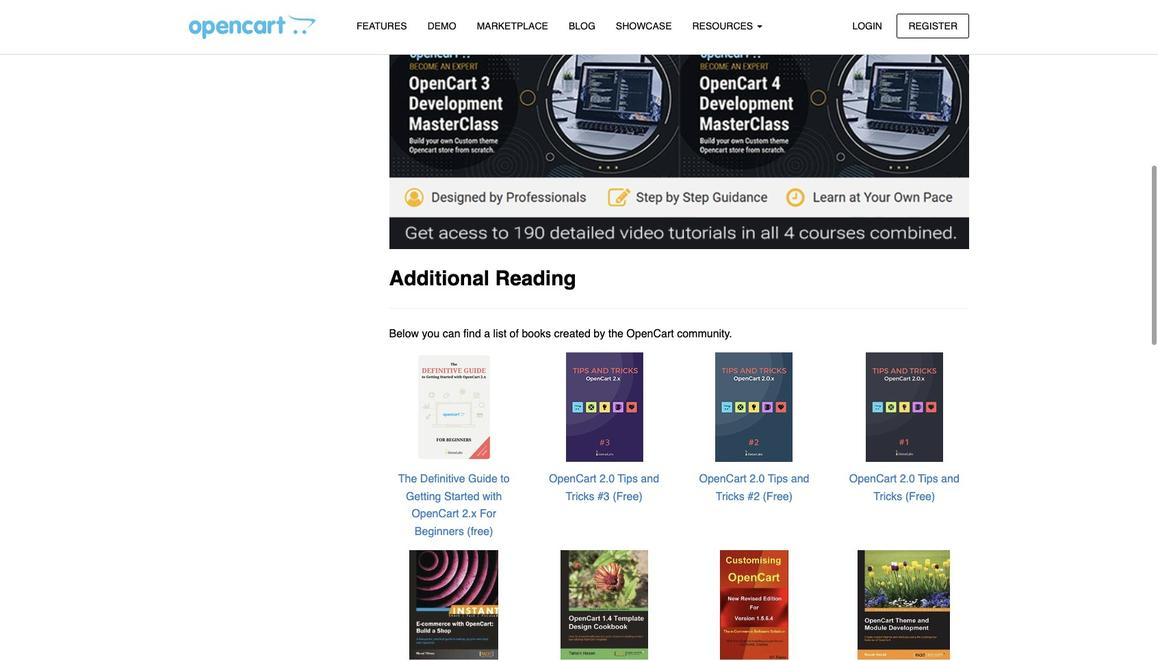 Task type: vqa. For each thing, say whether or not it's contained in the screenshot.
2.0 within OpenCart 2.0 Tips and Tricks #3 (Free)
yes



Task type: locate. For each thing, give the bounding box(es) containing it.
opencart 2.0 tips and tricks #2 (free)
[[699, 473, 810, 503]]

2.0 inside opencart 2.0 tips and tricks #2 (free)
[[750, 473, 765, 486]]

opencart inside the definitive guide to getting started with opencart 2.x for beginners (free)
[[412, 508, 459, 521]]

tips
[[618, 473, 638, 486], [768, 473, 788, 486], [918, 473, 938, 486]]

and
[[641, 473, 659, 486], [791, 473, 810, 486], [941, 473, 960, 486]]

tips for (free)
[[918, 473, 938, 486]]

1 horizontal spatial and
[[791, 473, 810, 486]]

and inside 'opencart 2.0 tips and tricks (free)'
[[941, 473, 960, 486]]

features link
[[346, 14, 417, 38]]

tips for #2
[[768, 473, 788, 486]]

opencart inside opencart 2.0 tips and tricks #3 (free)
[[549, 473, 597, 486]]

1 horizontal spatial (free)
[[763, 491, 793, 503]]

below you can find a list of books created by the opencart community.
[[389, 328, 732, 340]]

(free) inside opencart 2.0 tips and tricks #2 (free)
[[763, 491, 793, 503]]

2.0 inside opencart 2.0 tips and tricks #3 (free)
[[600, 473, 615, 486]]

features
[[357, 21, 407, 31]]

2.x
[[462, 508, 477, 521]]

2 horizontal spatial (free)
[[906, 491, 935, 503]]

2 tricks from the left
[[716, 491, 745, 503]]

resources
[[693, 21, 756, 31]]

opencart 2.0 tips and tricks #3 (free) link
[[549, 473, 659, 503]]

resources link
[[682, 14, 773, 38]]

opencart theme and module development image
[[849, 550, 960, 661]]

2 horizontal spatial and
[[941, 473, 960, 486]]

1 tricks from the left
[[566, 491, 595, 503]]

register link
[[897, 13, 969, 38]]

tricks inside opencart 2.0 tips and tricks #2 (free)
[[716, 491, 745, 503]]

1 tips from the left
[[618, 473, 638, 486]]

and inside opencart 2.0 tips and tricks #2 (free)
[[791, 473, 810, 486]]

1 (free) from the left
[[613, 491, 643, 503]]

opencart 2.0 tips and tricks #2 (free) link
[[699, 473, 810, 503]]

register
[[909, 20, 958, 31]]

additional
[[389, 266, 490, 290]]

0 horizontal spatial and
[[641, 473, 659, 486]]

2 2.0 from the left
[[750, 473, 765, 486]]

2 horizontal spatial 2.0
[[900, 473, 915, 486]]

tips inside opencart 2.0 tips and tricks #3 (free)
[[618, 473, 638, 486]]

for
[[480, 508, 496, 521]]

to
[[501, 473, 510, 486]]

(free) inside opencart 2.0 tips and tricks #3 (free)
[[613, 491, 643, 503]]

the
[[608, 328, 624, 340]]

opencart tips and tricks part 3 image
[[549, 352, 660, 463]]

can
[[443, 328, 460, 340]]

reading
[[495, 266, 576, 290]]

additional reading
[[389, 266, 576, 290]]

opencart for opencart 2.0 tips and tricks (free)
[[850, 473, 897, 486]]

list
[[493, 328, 507, 340]]

you
[[422, 328, 440, 340]]

(free) for #2
[[763, 491, 793, 503]]

showcase link
[[606, 14, 682, 38]]

2 horizontal spatial tricks
[[874, 491, 903, 503]]

3 (free) from the left
[[906, 491, 935, 503]]

2 (free) from the left
[[763, 491, 793, 503]]

#2
[[748, 491, 760, 503]]

2 and from the left
[[791, 473, 810, 486]]

tricks for #3
[[566, 491, 595, 503]]

1 horizontal spatial 2.0
[[750, 473, 765, 486]]

2.0 for #2
[[750, 473, 765, 486]]

3 tricks from the left
[[874, 491, 903, 503]]

(free)
[[613, 491, 643, 503], [763, 491, 793, 503], [906, 491, 935, 503]]

2 tips from the left
[[768, 473, 788, 486]]

tricks inside 'opencart 2.0 tips and tricks (free)'
[[874, 491, 903, 503]]

opencart for opencart 2.0 tips and tricks #3 (free)
[[549, 473, 597, 486]]

2.0 inside 'opencart 2.0 tips and tricks (free)'
[[900, 473, 915, 486]]

tips inside opencart 2.0 tips and tricks #2 (free)
[[768, 473, 788, 486]]

tricks inside opencart 2.0 tips and tricks #3 (free)
[[566, 491, 595, 503]]

0 horizontal spatial 2.0
[[600, 473, 615, 486]]

blog
[[569, 21, 596, 31]]

0 horizontal spatial tricks
[[566, 491, 595, 503]]

1 2.0 from the left
[[600, 473, 615, 486]]

free opencart book image
[[849, 352, 960, 463]]

opencart 1.4 template design cookbook image
[[549, 550, 660, 661]]

opencart inside 'opencart 2.0 tips and tricks (free)'
[[850, 473, 897, 486]]

and inside opencart 2.0 tips and tricks #3 (free)
[[641, 473, 659, 486]]

books
[[522, 328, 551, 340]]

opencart - open source shopping cart solution image
[[189, 14, 316, 39]]

marketplace
[[477, 21, 548, 31]]

login link
[[841, 13, 894, 38]]

1 and from the left
[[641, 473, 659, 486]]

3 and from the left
[[941, 473, 960, 486]]

2 horizontal spatial tips
[[918, 473, 938, 486]]

and for opencart 2.0 tips and tricks #3 (free)
[[641, 473, 659, 486]]

3 tips from the left
[[918, 473, 938, 486]]

opencart
[[627, 328, 674, 340], [549, 473, 597, 486], [699, 473, 747, 486], [850, 473, 897, 486], [412, 508, 459, 521]]

opencart inside opencart 2.0 tips and tricks #2 (free)
[[699, 473, 747, 486]]

opencart 2.0 tips and tricks (free) link
[[850, 473, 960, 503]]

1 horizontal spatial tips
[[768, 473, 788, 486]]

tips for #3
[[618, 473, 638, 486]]

tips inside 'opencart 2.0 tips and tricks (free)'
[[918, 473, 938, 486]]

(free)
[[467, 526, 493, 538]]

tricks
[[566, 491, 595, 503], [716, 491, 745, 503], [874, 491, 903, 503]]

a
[[484, 328, 490, 340]]

0 horizontal spatial (free)
[[613, 491, 643, 503]]

beginners
[[415, 526, 464, 538]]

2.0
[[600, 473, 615, 486], [750, 473, 765, 486], [900, 473, 915, 486]]

3 2.0 from the left
[[900, 473, 915, 486]]

0 horizontal spatial tips
[[618, 473, 638, 486]]

1 horizontal spatial tricks
[[716, 491, 745, 503]]

the
[[398, 473, 417, 486]]

blog link
[[559, 14, 606, 38]]



Task type: describe. For each thing, give the bounding box(es) containing it.
login
[[853, 20, 882, 31]]

started
[[444, 491, 480, 503]]

opencart 2.0 tips and tricks #3 (free)
[[549, 473, 659, 503]]

opencart 2.0 tips and tricks (free)
[[850, 473, 960, 503]]

#3
[[598, 491, 610, 503]]

and for opencart 2.0 tips and tricks #2 (free)
[[791, 473, 810, 486]]

the definitive guide to getting started with opencart 2.x for beginners image
[[399, 352, 510, 463]]

below
[[389, 328, 419, 340]]

tricks for #2
[[716, 491, 745, 503]]

of
[[510, 328, 519, 340]]

definitive
[[420, 473, 465, 486]]

opencart for opencart 2.0 tips and tricks #2 (free)
[[699, 473, 747, 486]]

(free) for #3
[[613, 491, 643, 503]]

the definitive guide to getting started with opencart 2.x for beginners (free) link
[[398, 473, 510, 538]]

showcase
[[616, 21, 672, 31]]

marketplace link
[[467, 14, 559, 38]]

community.
[[677, 328, 732, 340]]

demo link
[[417, 14, 467, 38]]

getting
[[406, 491, 441, 503]]

the definitive guide to getting started with opencart 2.x for beginners (free)
[[398, 473, 510, 538]]

find
[[464, 328, 481, 340]]

created
[[554, 328, 591, 340]]

(free) inside 'opencart 2.0 tips and tricks (free)'
[[906, 491, 935, 503]]

opencart tips and tricks part 2 image
[[699, 352, 810, 463]]

demo
[[428, 21, 456, 31]]

customising opencart (revised edition) 1.5.6.4 image
[[699, 550, 810, 661]]

2.0 for #3
[[600, 473, 615, 486]]

by
[[594, 328, 605, 340]]

2.0 for (free)
[[900, 473, 915, 486]]

with
[[483, 491, 502, 503]]

instant e-commerce with opencart: build a shop how-to image
[[399, 550, 510, 661]]

and for opencart 2.0 tips and tricks (free)
[[941, 473, 960, 486]]

guide
[[468, 473, 498, 486]]

tricks for (free)
[[874, 491, 903, 503]]



